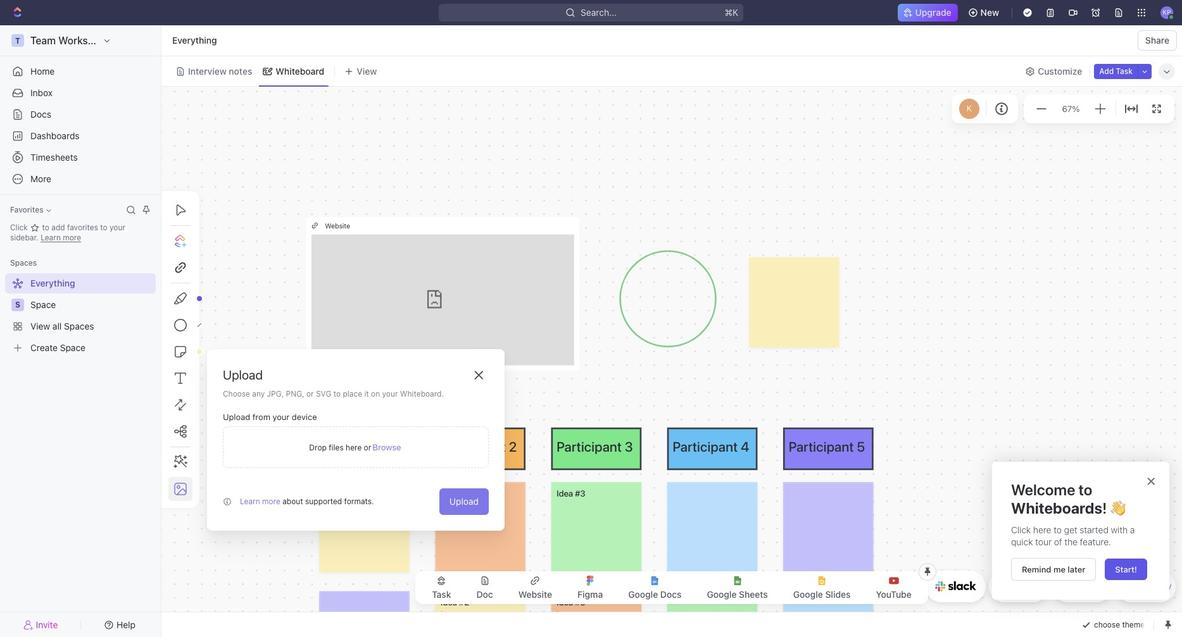 Task type: vqa. For each thing, say whether or not it's contained in the screenshot.
THE INBOX link on the left top of the page
yes



Task type: locate. For each thing, give the bounding box(es) containing it.
customize
[[1038, 66, 1083, 76]]

drop files here or browse
[[309, 443, 401, 453]]

upgrade link
[[898, 4, 958, 22]]

to
[[42, 223, 49, 232], [100, 223, 107, 232], [334, 390, 341, 399], [1079, 481, 1093, 499], [1054, 525, 1062, 536]]

help button
[[84, 617, 156, 634]]

everything up interview
[[172, 35, 217, 46]]

2 vertical spatial upload
[[450, 497, 479, 507]]

interview
[[188, 66, 227, 76]]

the
[[1065, 537, 1078, 548]]

0 vertical spatial view
[[357, 66, 377, 76]]

0 vertical spatial task
[[1116, 66, 1133, 76]]

inbox link
[[5, 83, 156, 103]]

task right add
[[1116, 66, 1133, 76]]

1 horizontal spatial or
[[364, 443, 371, 453]]

to up 'of'
[[1054, 525, 1062, 536]]

google for google sheets
[[707, 590, 737, 601]]

0 vertical spatial spaces
[[10, 258, 37, 268]]

more down favorites
[[63, 233, 81, 243]]

1 vertical spatial docs
[[661, 590, 682, 601]]

timesheets link
[[5, 148, 156, 168]]

1 horizontal spatial spaces
[[64, 321, 94, 332]]

google left slides
[[794, 590, 823, 601]]

0 horizontal spatial learn more link
[[41, 233, 81, 243]]

1 vertical spatial task
[[432, 590, 451, 601]]

your
[[110, 223, 125, 232], [382, 390, 398, 399], [273, 412, 290, 423]]

click up quick
[[1012, 525, 1031, 536]]

0 vertical spatial more
[[63, 233, 81, 243]]

1 vertical spatial or
[[364, 443, 371, 453]]

place
[[343, 390, 362, 399]]

to inside welcome to whiteboards ! 👋
[[1079, 481, 1093, 499]]

remind me later button
[[1012, 559, 1097, 581]]

0 vertical spatial here
[[346, 443, 362, 453]]

0 horizontal spatial everything link
[[5, 274, 153, 294]]

timesheets
[[30, 152, 78, 163]]

0 vertical spatial space
[[30, 300, 56, 310]]

0 horizontal spatial everything
[[30, 278, 75, 289]]

0 vertical spatial everything link
[[169, 33, 220, 48]]

space link
[[30, 295, 153, 315]]

later
[[1068, 565, 1086, 575]]

learn more
[[41, 233, 81, 243]]

0 horizontal spatial more
[[63, 233, 81, 243]]

docs inside button
[[661, 590, 682, 601]]

0 horizontal spatial website
[[325, 222, 350, 230]]

about
[[283, 497, 303, 507]]

start! button
[[1106, 559, 1148, 581]]

or left svg
[[307, 390, 314, 399]]

0 vertical spatial docs
[[30, 109, 51, 120]]

to inside click here to get started with a quick tour of the feature.
[[1054, 525, 1062, 536]]

learn inside sidebar navigation
[[41, 233, 61, 243]]

your right on
[[382, 390, 398, 399]]

everything link up interview
[[169, 33, 220, 48]]

tree
[[5, 274, 156, 359]]

0 horizontal spatial docs
[[30, 109, 51, 120]]

here inside click here to get started with a quick tour of the feature.
[[1034, 525, 1052, 536]]

1 horizontal spatial view
[[357, 66, 377, 76]]

your right from
[[273, 412, 290, 423]]

click up sidebar.
[[10, 223, 30, 232]]

everything up all
[[30, 278, 75, 289]]

browse
[[373, 443, 401, 453]]

0 horizontal spatial here
[[346, 443, 362, 453]]

google slides
[[794, 590, 851, 601]]

1 horizontal spatial learn more link
[[240, 497, 281, 507]]

0 horizontal spatial space
[[30, 300, 56, 310]]

share
[[1146, 35, 1170, 46]]

started
[[1080, 525, 1109, 536]]

website
[[325, 222, 350, 230], [519, 590, 552, 601]]

home link
[[5, 61, 156, 82]]

2 google from the left
[[707, 590, 737, 601]]

google for google docs
[[629, 590, 658, 601]]

on
[[371, 390, 380, 399]]

invite button
[[5, 617, 77, 634]]

feature.
[[1080, 537, 1112, 548]]

1 vertical spatial spaces
[[64, 321, 94, 332]]

team
[[30, 35, 56, 46]]

choose
[[223, 390, 250, 399]]

67% button
[[1060, 101, 1083, 116]]

share button
[[1138, 30, 1178, 51]]

or inside drop files here or browse
[[364, 443, 371, 453]]

favorites
[[10, 205, 43, 215]]

2 horizontal spatial your
[[382, 390, 398, 399]]

1 horizontal spatial website
[[519, 590, 552, 601]]

formats.
[[344, 497, 374, 507]]

here inside drop files here or browse
[[346, 443, 362, 453]]

more
[[30, 174, 51, 184]]

1 vertical spatial website
[[519, 590, 552, 601]]

spaces up create space link
[[64, 321, 94, 332]]

everything inside tree
[[30, 278, 75, 289]]

1 vertical spatial here
[[1034, 525, 1052, 536]]

more
[[63, 233, 81, 243], [262, 497, 281, 507]]

here up tour
[[1034, 525, 1052, 536]]

to add favorites to your sidebar.
[[10, 223, 125, 243]]

space down view all spaces link
[[60, 343, 86, 353]]

or left the browse
[[364, 443, 371, 453]]

0 horizontal spatial task
[[432, 590, 451, 601]]

0 horizontal spatial your
[[110, 223, 125, 232]]

1 vertical spatial learn
[[240, 497, 260, 507]]

1 vertical spatial everything
[[30, 278, 75, 289]]

click inside sidebar navigation
[[10, 223, 30, 232]]

1 horizontal spatial here
[[1034, 525, 1052, 536]]

learn left about at bottom
[[240, 497, 260, 507]]

2 horizontal spatial google
[[794, 590, 823, 601]]

more for learn more
[[63, 233, 81, 243]]

with
[[1111, 525, 1128, 536]]

task inside button
[[1116, 66, 1133, 76]]

space
[[30, 300, 56, 310], [60, 343, 86, 353]]

docs
[[30, 109, 51, 120], [661, 590, 682, 601]]

1 vertical spatial space
[[60, 343, 86, 353]]

1 horizontal spatial more
[[262, 497, 281, 507]]

1 vertical spatial view
[[30, 321, 50, 332]]

new
[[981, 7, 1000, 18]]

upload inside button
[[450, 497, 479, 507]]

learn more link left about at bottom
[[240, 497, 281, 507]]

1 vertical spatial everything link
[[5, 274, 153, 294]]

notes
[[229, 66, 252, 76]]

excel & csv link
[[1116, 571, 1176, 603]]

learn more link down the add
[[41, 233, 81, 243]]

team workspace, , element
[[11, 34, 24, 47]]

upload from your device
[[223, 412, 317, 423]]

google right the figma
[[629, 590, 658, 601]]

create space link
[[5, 338, 153, 359]]

1 vertical spatial your
[[382, 390, 398, 399]]

0 vertical spatial click
[[10, 223, 30, 232]]

favorites
[[67, 223, 98, 232]]

view
[[357, 66, 377, 76], [30, 321, 50, 332]]

google
[[629, 590, 658, 601], [707, 590, 737, 601], [794, 590, 823, 601]]

0 horizontal spatial or
[[307, 390, 314, 399]]

view for view all spaces
[[30, 321, 50, 332]]

2 vertical spatial your
[[273, 412, 290, 423]]

me
[[1054, 565, 1066, 575]]

excel
[[1131, 584, 1149, 592]]

1 vertical spatial more
[[262, 497, 281, 507]]

more inside sidebar navigation
[[63, 233, 81, 243]]

1 vertical spatial click
[[1012, 525, 1031, 536]]

1 horizontal spatial google
[[707, 590, 737, 601]]

0 vertical spatial learn
[[41, 233, 61, 243]]

your inside to add favorites to your sidebar.
[[110, 223, 125, 232]]

tree inside sidebar navigation
[[5, 274, 156, 359]]

1 horizontal spatial docs
[[661, 590, 682, 601]]

1 horizontal spatial learn
[[240, 497, 260, 507]]

whiteboard
[[276, 66, 325, 76]]

learn more link
[[41, 233, 81, 243], [240, 497, 281, 507]]

start!
[[1116, 565, 1138, 575]]

learn more about supported formats.
[[240, 497, 374, 507]]

task button
[[422, 576, 461, 601]]

click inside click here to get started with a quick tour of the feature.
[[1012, 525, 1031, 536]]

0 horizontal spatial view
[[30, 321, 50, 332]]

task
[[1116, 66, 1133, 76], [432, 590, 451, 601]]

s
[[15, 300, 20, 310]]

view inside view button
[[357, 66, 377, 76]]

1 horizontal spatial everything link
[[169, 33, 220, 48]]

learn down the add
[[41, 233, 61, 243]]

or
[[307, 390, 314, 399], [364, 443, 371, 453]]

0 horizontal spatial google
[[629, 590, 658, 601]]

your right favorites
[[110, 223, 125, 232]]

google sheets
[[707, 590, 768, 601]]

learn
[[41, 233, 61, 243], [240, 497, 260, 507]]

figma button
[[568, 576, 613, 601]]

kp button
[[1157, 3, 1178, 23]]

task left doc
[[432, 590, 451, 601]]

more left about at bottom
[[262, 497, 281, 507]]

1 horizontal spatial click
[[1012, 525, 1031, 536]]

dialog
[[993, 462, 1170, 600]]

everything link up space link
[[5, 274, 153, 294]]

⌘k
[[725, 7, 739, 18]]

1 horizontal spatial task
[[1116, 66, 1133, 76]]

google left sheets
[[707, 590, 737, 601]]

invite user image
[[23, 620, 33, 631]]

to up whiteboards
[[1079, 481, 1093, 499]]

0 vertical spatial upload
[[223, 368, 263, 383]]

0 horizontal spatial click
[[10, 223, 30, 232]]

help
[[117, 620, 136, 631]]

3 google from the left
[[794, 590, 823, 601]]

here right files
[[346, 443, 362, 453]]

space right space, , element at the left top of the page
[[30, 300, 56, 310]]

1 vertical spatial upload
[[223, 412, 250, 423]]

0 vertical spatial your
[[110, 223, 125, 232]]

view inside view all spaces link
[[30, 321, 50, 332]]

0 vertical spatial everything
[[172, 35, 217, 46]]

1 google from the left
[[629, 590, 658, 601]]

tree containing everything
[[5, 274, 156, 359]]

spaces down sidebar.
[[10, 258, 37, 268]]

0 horizontal spatial learn
[[41, 233, 61, 243]]



Task type: describe. For each thing, give the bounding box(es) containing it.
to right svg
[[334, 390, 341, 399]]

k
[[967, 103, 973, 114]]

learn for learn more
[[41, 233, 61, 243]]

click for click
[[10, 223, 30, 232]]

1 horizontal spatial your
[[273, 412, 290, 423]]

docs inside sidebar navigation
[[30, 109, 51, 120]]

!
[[1103, 500, 1108, 517]]

whiteboards
[[1012, 500, 1103, 517]]

welcome
[[1012, 481, 1076, 499]]

google docs button
[[618, 576, 692, 601]]

choose any jpg, png, or svg to place it on your whiteboard.
[[223, 390, 444, 399]]

team workspace
[[30, 35, 111, 46]]

view button
[[340, 62, 382, 80]]

home
[[30, 66, 55, 77]]

docs link
[[5, 105, 156, 125]]

add
[[1100, 66, 1114, 76]]

0 vertical spatial website
[[325, 222, 350, 230]]

to left the add
[[42, 223, 49, 232]]

search...
[[581, 7, 617, 18]]

of
[[1055, 537, 1063, 548]]

workspace
[[58, 35, 111, 46]]

invite
[[36, 620, 58, 631]]

files
[[329, 443, 344, 453]]

view all spaces
[[30, 321, 94, 332]]

0 vertical spatial learn more link
[[41, 233, 81, 243]]

dashboards
[[30, 130, 80, 141]]

get
[[1065, 525, 1078, 536]]

sidebar.
[[10, 233, 39, 243]]

task inside 'button'
[[432, 590, 451, 601]]

more for learn more about supported formats.
[[262, 497, 281, 507]]

remind
[[1022, 565, 1052, 575]]

view button
[[340, 56, 447, 86]]

t
[[15, 36, 20, 45]]

create
[[30, 343, 58, 353]]

upload for upload from your device
[[223, 412, 250, 423]]

space, , element
[[11, 299, 24, 312]]

google sheets button
[[697, 576, 778, 601]]

view all spaces link
[[5, 317, 153, 337]]

dialog containing ×
[[993, 462, 1170, 600]]

quick
[[1012, 537, 1034, 548]]

more button
[[5, 169, 156, 189]]

doc button
[[467, 576, 503, 601]]

kp
[[1163, 8, 1172, 16]]

👋
[[1111, 500, 1126, 517]]

learn for learn more about supported formats.
[[240, 497, 260, 507]]

&
[[1151, 584, 1156, 592]]

from
[[253, 412, 270, 423]]

to right favorites
[[100, 223, 107, 232]]

new button
[[963, 3, 1007, 23]]

website inside button
[[519, 590, 552, 601]]

png,
[[286, 390, 304, 399]]

inbox
[[30, 87, 53, 98]]

spaces inside view all spaces link
[[64, 321, 94, 332]]

youtube button
[[866, 576, 922, 601]]

jpg,
[[267, 390, 284, 399]]

whiteboard link
[[273, 62, 325, 80]]

1 horizontal spatial everything
[[172, 35, 217, 46]]

remind me later
[[1022, 565, 1086, 575]]

any
[[252, 390, 265, 399]]

welcome to whiteboards ! 👋
[[1012, 481, 1126, 517]]

upload button
[[440, 489, 489, 516]]

add task
[[1100, 66, 1133, 76]]

upload for upload button
[[450, 497, 479, 507]]

google for google slides
[[794, 590, 823, 601]]

dashboards link
[[5, 126, 156, 146]]

google docs
[[629, 590, 682, 601]]

sidebar navigation
[[0, 25, 164, 638]]

create space
[[30, 343, 86, 353]]

click here to get started with a quick tour of the feature.
[[1012, 525, 1138, 548]]

tour
[[1036, 537, 1052, 548]]

1 vertical spatial learn more link
[[240, 497, 281, 507]]

figma
[[578, 590, 603, 601]]

it
[[364, 390, 369, 399]]

upgrade
[[916, 7, 952, 18]]

slides
[[826, 590, 851, 601]]

google slides button
[[783, 576, 861, 601]]

× button
[[1147, 472, 1156, 490]]

website button
[[508, 576, 563, 601]]

help button
[[84, 617, 156, 634]]

add
[[52, 223, 65, 232]]

0 vertical spatial or
[[307, 390, 314, 399]]

0 horizontal spatial spaces
[[10, 258, 37, 268]]

add task button
[[1095, 64, 1138, 79]]

youtube
[[876, 590, 912, 601]]

svg
[[316, 390, 332, 399]]

1 horizontal spatial space
[[60, 343, 86, 353]]

view for view
[[357, 66, 377, 76]]

csv
[[1158, 584, 1172, 592]]

doc
[[477, 590, 493, 601]]

click for click here to get started with a quick tour of the feature.
[[1012, 525, 1031, 536]]

sheets
[[739, 590, 768, 601]]

customize button
[[1022, 62, 1087, 80]]

interview notes link
[[186, 62, 252, 80]]

all
[[53, 321, 62, 332]]

a
[[1131, 525, 1135, 536]]



